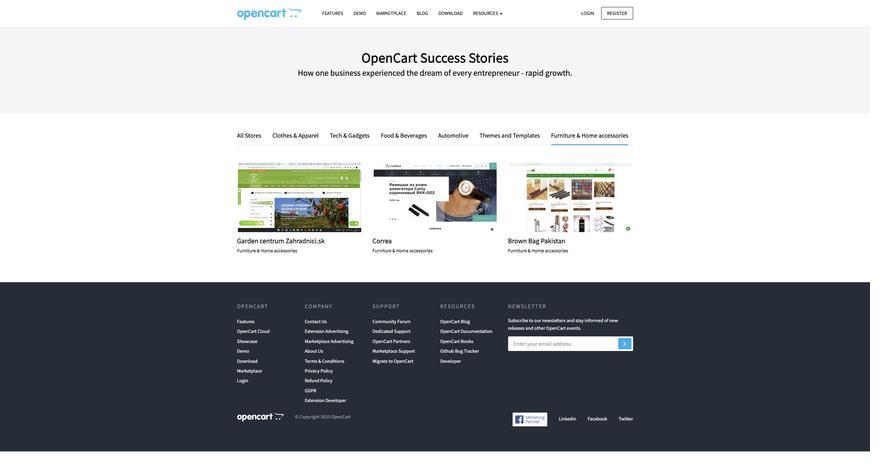 Task type: describe. For each thing, give the bounding box(es) containing it.
all stores link
[[237, 131, 267, 141]]

opencart blog link
[[441, 317, 470, 327]]

opencart books
[[441, 338, 474, 344]]

advertising for extension advertising
[[326, 328, 349, 335]]

home inside garden centrum zahradnici.sk furniture & home accessories
[[261, 247, 273, 254]]

refund policy
[[305, 378, 333, 384]]

newsletters
[[543, 317, 566, 324]]

1 vertical spatial resources
[[441, 303, 476, 310]]

Enter your email address text field
[[508, 337, 634, 351]]

opencart right 2023
[[331, 414, 351, 420]]

1 vertical spatial and
[[567, 317, 575, 324]]

zahradnici.sk
[[286, 236, 325, 245]]

opencart inside subscribe to our newsletters and stay informed of new releases and other opencart events.
[[547, 325, 566, 331]]

twitter link
[[619, 416, 634, 422]]

download for blog
[[439, 10, 463, 16]]

facebook
[[588, 416, 608, 422]]

automotive link
[[433, 131, 474, 141]]

to for subscribe
[[530, 317, 534, 324]]

forum
[[398, 318, 411, 325]]

other
[[535, 325, 546, 331]]

rapid
[[526, 67, 544, 78]]

cloud
[[258, 328, 270, 335]]

tracker
[[464, 348, 479, 354]]

community forum
[[373, 318, 411, 325]]

to for migrate
[[389, 358, 393, 364]]

privacy policy
[[305, 368, 333, 374]]

linkedin link
[[559, 416, 577, 422]]

github bug tracker
[[441, 348, 479, 354]]

download for demo
[[237, 358, 258, 364]]

opencart blog
[[441, 318, 470, 325]]

garden
[[237, 236, 259, 245]]

copyright
[[300, 414, 320, 420]]

gdpr
[[305, 388, 317, 394]]

extension advertising
[[305, 328, 349, 335]]

1 vertical spatial login
[[237, 378, 249, 384]]

accessories inside correa furniture & home accessories
[[410, 247, 433, 254]]

opencart partners
[[373, 338, 411, 344]]

view for zahradnici.sk
[[281, 194, 294, 201]]

clothes
[[273, 132, 292, 140]]

about us link
[[305, 346, 323, 356]]

refund
[[305, 378, 320, 384]]

automotive
[[439, 132, 469, 140]]

brown bag pakistan image
[[508, 163, 634, 232]]

view project link for brown bag pakistan
[[552, 194, 590, 201]]

extension developer link
[[305, 396, 346, 406]]

opencart documentation
[[441, 328, 493, 335]]

twitter
[[619, 416, 634, 422]]

beverages
[[401, 132, 427, 140]]

terms & conditions
[[305, 358, 345, 364]]

dedicated
[[373, 328, 393, 335]]

features link for demo
[[317, 7, 349, 20]]

© copyright 2023 opencart
[[295, 414, 351, 420]]

showcase link
[[237, 336, 258, 346]]

bug
[[455, 348, 463, 354]]

accessories inside garden centrum zahradnici.sk furniture & home accessories
[[274, 247, 297, 254]]

contact
[[305, 318, 321, 325]]

view project for correa
[[416, 194, 455, 201]]

marketplace support
[[373, 348, 415, 354]]

opencart partners link
[[373, 336, 411, 346]]

project for correa
[[431, 194, 455, 201]]

home inside brown bag pakistan furniture & home accessories
[[532, 247, 544, 254]]

features for opencart cloud
[[237, 318, 255, 325]]

marketplace advertising
[[305, 338, 354, 344]]

brown
[[508, 236, 527, 245]]

blog inside 'link'
[[417, 10, 428, 16]]

marketplace down showcase link
[[237, 368, 262, 374]]

stories
[[469, 49, 509, 66]]

success
[[421, 49, 466, 66]]

food & beverages link
[[376, 131, 433, 141]]

& inside correa furniture & home accessories
[[393, 247, 396, 254]]

business
[[331, 67, 361, 78]]

pakistan
[[541, 236, 566, 245]]

marketplace up migrate
[[373, 348, 398, 354]]

1 horizontal spatial developer
[[441, 358, 461, 364]]

extension for extension developer
[[305, 397, 325, 404]]

developer link
[[441, 356, 461, 366]]

opencart inside migrate to opencart link
[[394, 358, 414, 364]]

linkedin
[[559, 416, 577, 422]]

1 vertical spatial login link
[[237, 376, 249, 386]]

how
[[298, 67, 314, 78]]

marketplace support link
[[373, 346, 415, 356]]

showcase
[[237, 338, 258, 344]]

contact us
[[305, 318, 327, 325]]

1 horizontal spatial and
[[526, 325, 534, 331]]

view project for brown bag pakistan
[[552, 194, 590, 201]]

view project link for garden centrum zahradnici.sk
[[281, 194, 319, 201]]

furniture & home accessories link
[[546, 131, 629, 145]]

& inside brown bag pakistan furniture & home accessories
[[528, 247, 531, 254]]

about us
[[305, 348, 323, 354]]

2023
[[321, 414, 331, 420]]

us for about us
[[318, 348, 323, 354]]

blog link
[[412, 7, 434, 20]]

view for &
[[416, 194, 429, 201]]

correa
[[373, 236, 392, 245]]

furniture & home accessories
[[552, 132, 629, 140]]

view for pakistan
[[552, 194, 565, 201]]

opencart cloud
[[237, 328, 270, 335]]

furniture inside correa furniture & home accessories
[[373, 247, 392, 254]]

facebook marketing partner image
[[513, 413, 548, 427]]

0 vertical spatial marketplace link
[[371, 7, 412, 20]]

community forum link
[[373, 317, 411, 327]]

github bug tracker link
[[441, 346, 479, 356]]

subscribe to our newsletters and stay informed of new releases and other opencart events.
[[508, 317, 619, 331]]

informed
[[585, 317, 604, 324]]

new
[[610, 317, 619, 324]]

experienced
[[363, 67, 405, 78]]

themes
[[480, 132, 501, 140]]

stores
[[245, 132, 262, 140]]

dedicated support
[[373, 328, 411, 335]]

opencart success stories how one business experienced the dream of every entrepreneur - rapid growth.
[[298, 49, 573, 78]]

about
[[305, 348, 317, 354]]

download link for demo
[[237, 356, 258, 366]]

terms & conditions link
[[305, 356, 345, 366]]

contact us link
[[305, 317, 327, 327]]



Task type: vqa. For each thing, say whether or not it's contained in the screenshot.
account
no



Task type: locate. For each thing, give the bounding box(es) containing it.
1 horizontal spatial to
[[530, 317, 534, 324]]

opencart for opencart
[[237, 303, 268, 310]]

1 horizontal spatial download link
[[434, 7, 468, 20]]

0 horizontal spatial view project link
[[281, 194, 319, 201]]

opencart for opencart blog
[[441, 318, 460, 325]]

centrum
[[260, 236, 285, 245]]

opencart - showcase image
[[237, 7, 302, 20]]

3 project from the left
[[567, 194, 590, 201]]

0 horizontal spatial view project
[[281, 194, 319, 201]]

features link
[[317, 7, 349, 20], [237, 317, 255, 327]]

1 horizontal spatial features
[[322, 10, 343, 16]]

opencart down 'dedicated'
[[373, 338, 392, 344]]

templates
[[513, 132, 540, 140]]

1 vertical spatial of
[[605, 317, 609, 324]]

privacy policy link
[[305, 366, 333, 376]]

tech
[[330, 132, 342, 140]]

0 horizontal spatial login
[[237, 378, 249, 384]]

advertising up marketplace advertising
[[326, 328, 349, 335]]

0 horizontal spatial download
[[237, 358, 258, 364]]

furniture
[[552, 132, 576, 140], [237, 247, 256, 254], [373, 247, 392, 254], [508, 247, 527, 254]]

advertising down extension advertising link
[[331, 338, 354, 344]]

subscribe
[[508, 317, 529, 324]]

0 horizontal spatial marketplace link
[[237, 366, 262, 376]]

1 project from the left
[[295, 194, 319, 201]]

extension for extension advertising
[[305, 328, 325, 335]]

1 vertical spatial extension
[[305, 397, 325, 404]]

0 vertical spatial of
[[444, 67, 451, 78]]

1 horizontal spatial view
[[416, 194, 429, 201]]

home inside correa furniture & home accessories
[[397, 247, 409, 254]]

login link
[[576, 7, 601, 19], [237, 376, 249, 386]]

1 view project link from the left
[[281, 194, 319, 201]]

opencart inside opencart success stories how one business experienced the dream of every entrepreneur - rapid growth.
[[362, 49, 418, 66]]

to left 'our'
[[530, 317, 534, 324]]

view
[[281, 194, 294, 201], [416, 194, 429, 201], [552, 194, 565, 201]]

migrate
[[373, 358, 388, 364]]

developer down github
[[441, 358, 461, 364]]

accessories inside brown bag pakistan furniture & home accessories
[[545, 247, 569, 254]]

2 horizontal spatial view project link
[[552, 194, 590, 201]]

2 project from the left
[[431, 194, 455, 201]]

0 horizontal spatial project
[[295, 194, 319, 201]]

1 horizontal spatial project
[[431, 194, 455, 201]]

1 vertical spatial support
[[394, 328, 411, 335]]

accessories
[[599, 132, 629, 140], [274, 247, 297, 254], [410, 247, 433, 254], [545, 247, 569, 254]]

to down marketplace support link
[[389, 358, 393, 364]]

furniture inside furniture & home accessories link
[[552, 132, 576, 140]]

1 horizontal spatial blog
[[461, 318, 470, 325]]

1 vertical spatial download link
[[237, 356, 258, 366]]

0 vertical spatial us
[[322, 318, 327, 325]]

advertising for marketplace advertising
[[331, 338, 354, 344]]

resources link
[[468, 7, 508, 20]]

0 horizontal spatial features link
[[237, 317, 255, 327]]

every
[[453, 67, 472, 78]]

0 horizontal spatial and
[[502, 132, 512, 140]]

0 vertical spatial features
[[322, 10, 343, 16]]

demo link
[[349, 7, 371, 20], [237, 346, 249, 356]]

support down partners
[[399, 348, 415, 354]]

0 vertical spatial features link
[[317, 7, 349, 20]]

correa furniture & home accessories
[[373, 236, 433, 254]]

marketplace up about us
[[305, 338, 330, 344]]

1 horizontal spatial download
[[439, 10, 463, 16]]

1 vertical spatial demo
[[237, 348, 249, 354]]

0 horizontal spatial to
[[389, 358, 393, 364]]

opencart books link
[[441, 336, 474, 346]]

opencart inside opencart books link
[[441, 338, 460, 344]]

opencart image
[[237, 413, 284, 422]]

opencart up experienced
[[362, 49, 418, 66]]

support up partners
[[394, 328, 411, 335]]

features for demo
[[322, 10, 343, 16]]

2 policy from the top
[[321, 378, 333, 384]]

1 vertical spatial us
[[318, 348, 323, 354]]

2 horizontal spatial and
[[567, 317, 575, 324]]

clothes & apparel
[[273, 132, 319, 140]]

support up community
[[373, 303, 400, 310]]

growth.
[[546, 67, 573, 78]]

1 horizontal spatial of
[[605, 317, 609, 324]]

features link for opencart cloud
[[237, 317, 255, 327]]

login
[[582, 10, 595, 16], [237, 378, 249, 384]]

support
[[373, 303, 400, 310], [394, 328, 411, 335], [399, 348, 415, 354]]

0 vertical spatial login link
[[576, 7, 601, 19]]

opencart up opencart cloud
[[237, 303, 268, 310]]

extension advertising link
[[305, 327, 349, 336]]

github
[[441, 348, 454, 354]]

2 horizontal spatial view
[[552, 194, 565, 201]]

3 view from the left
[[552, 194, 565, 201]]

download down showcase link
[[237, 358, 258, 364]]

all stores
[[237, 132, 262, 140]]

policy for refund policy
[[321, 378, 333, 384]]

register
[[608, 10, 628, 16]]

home
[[582, 132, 598, 140], [261, 247, 273, 254], [397, 247, 409, 254], [532, 247, 544, 254]]

2 horizontal spatial view project
[[552, 194, 590, 201]]

gadgets
[[349, 132, 370, 140]]

of inside subscribe to our newsletters and stay informed of new releases and other opencart events.
[[605, 317, 609, 324]]

of
[[444, 67, 451, 78], [605, 317, 609, 324]]

opencart cloud link
[[237, 327, 270, 336]]

angle right image
[[624, 339, 627, 348]]

privacy
[[305, 368, 320, 374]]

garden centrum zahradnici.sk image
[[237, 163, 362, 232]]

2 vertical spatial support
[[399, 348, 415, 354]]

and up events.
[[567, 317, 575, 324]]

opencart
[[362, 49, 418, 66], [237, 303, 268, 310], [441, 318, 460, 325], [547, 325, 566, 331], [237, 328, 257, 335], [441, 328, 460, 335], [373, 338, 392, 344], [441, 338, 460, 344], [394, 358, 414, 364], [331, 414, 351, 420]]

0 vertical spatial advertising
[[326, 328, 349, 335]]

0 vertical spatial developer
[[441, 358, 461, 364]]

stay
[[576, 317, 584, 324]]

and left other
[[526, 325, 534, 331]]

all
[[237, 132, 244, 140]]

tech & gadgets
[[330, 132, 370, 140]]

1 vertical spatial features
[[237, 318, 255, 325]]

opencart inside opencart blog link
[[441, 318, 460, 325]]

0 vertical spatial policy
[[321, 368, 333, 374]]

opencart for opencart documentation
[[441, 328, 460, 335]]

0 vertical spatial demo
[[354, 10, 366, 16]]

project for brown bag pakistan
[[567, 194, 590, 201]]

to inside subscribe to our newsletters and stay informed of new releases and other opencart events.
[[530, 317, 534, 324]]

demo
[[354, 10, 366, 16], [237, 348, 249, 354]]

& inside garden centrum zahradnici.sk furniture & home accessories
[[257, 247, 260, 254]]

policy down terms & conditions link
[[321, 368, 333, 374]]

1 horizontal spatial demo
[[354, 10, 366, 16]]

migrate to opencart link
[[373, 356, 414, 366]]

us
[[322, 318, 327, 325], [318, 348, 323, 354]]

partners
[[393, 338, 411, 344]]

us for contact us
[[322, 318, 327, 325]]

policy down the privacy policy link
[[321, 378, 333, 384]]

0 vertical spatial to
[[530, 317, 534, 324]]

0 vertical spatial support
[[373, 303, 400, 310]]

1 horizontal spatial demo link
[[349, 7, 371, 20]]

marketplace link
[[371, 7, 412, 20], [237, 366, 262, 376]]

register link
[[602, 7, 634, 19]]

extension developer
[[305, 397, 346, 404]]

of inside opencart success stories how one business experienced the dream of every entrepreneur - rapid growth.
[[444, 67, 451, 78]]

1 horizontal spatial login link
[[576, 7, 601, 19]]

2 view from the left
[[416, 194, 429, 201]]

opencart up github
[[441, 338, 460, 344]]

project for garden centrum zahradnici.sk
[[295, 194, 319, 201]]

and right themes
[[502, 132, 512, 140]]

opencart inside opencart cloud link
[[237, 328, 257, 335]]

migrate to opencart
[[373, 358, 414, 364]]

advertising
[[326, 328, 349, 335], [331, 338, 354, 344]]

0 vertical spatial download
[[439, 10, 463, 16]]

opencart down opencart blog link
[[441, 328, 460, 335]]

©
[[295, 414, 299, 420]]

opencart for opencart success stories how one business experienced the dream of every entrepreneur - rapid growth.
[[362, 49, 418, 66]]

refund policy link
[[305, 376, 333, 386]]

policy for privacy policy
[[321, 368, 333, 374]]

3 view project link from the left
[[552, 194, 590, 201]]

project
[[295, 194, 319, 201], [431, 194, 455, 201], [567, 194, 590, 201]]

policy
[[321, 368, 333, 374], [321, 378, 333, 384]]

0 vertical spatial login
[[582, 10, 595, 16]]

0 horizontal spatial blog
[[417, 10, 428, 16]]

developer up 2023
[[326, 397, 346, 404]]

correa image
[[373, 163, 498, 232]]

opencart down 'newsletters'
[[547, 325, 566, 331]]

support for marketplace
[[399, 348, 415, 354]]

1 vertical spatial download
[[237, 358, 258, 364]]

opencart for opencart partners
[[373, 338, 392, 344]]

1 vertical spatial to
[[389, 358, 393, 364]]

download link for blog
[[434, 7, 468, 20]]

opencart down marketplace support link
[[394, 358, 414, 364]]

download
[[439, 10, 463, 16], [237, 358, 258, 364]]

terms
[[305, 358, 318, 364]]

1 vertical spatial marketplace link
[[237, 366, 262, 376]]

us right the about
[[318, 348, 323, 354]]

0 vertical spatial resources
[[474, 10, 500, 16]]

and
[[502, 132, 512, 140], [567, 317, 575, 324], [526, 325, 534, 331]]

2 horizontal spatial project
[[567, 194, 590, 201]]

conditions
[[322, 358, 345, 364]]

furniture inside brown bag pakistan furniture & home accessories
[[508, 247, 527, 254]]

blog
[[417, 10, 428, 16], [461, 318, 470, 325]]

community
[[373, 318, 397, 325]]

0 vertical spatial download link
[[434, 7, 468, 20]]

resources
[[474, 10, 500, 16], [441, 303, 476, 310]]

1 vertical spatial blog
[[461, 318, 470, 325]]

of left new
[[605, 317, 609, 324]]

2 extension from the top
[[305, 397, 325, 404]]

releases
[[508, 325, 525, 331]]

3 view project from the left
[[552, 194, 590, 201]]

opencart up showcase
[[237, 328, 257, 335]]

one
[[316, 67, 329, 78]]

1 horizontal spatial view project link
[[416, 194, 455, 201]]

support for dedicated
[[394, 328, 411, 335]]

opencart for opencart books
[[441, 338, 460, 344]]

opencart inside 'opencart documentation' link
[[441, 328, 460, 335]]

company
[[305, 303, 333, 310]]

marketplace left blog 'link'
[[377, 10, 407, 16]]

us inside 'link'
[[318, 348, 323, 354]]

brown bag pakistan furniture & home accessories
[[508, 236, 569, 254]]

1 horizontal spatial marketplace link
[[371, 7, 412, 20]]

features
[[322, 10, 343, 16], [237, 318, 255, 325]]

1 vertical spatial features link
[[237, 317, 255, 327]]

0 horizontal spatial demo link
[[237, 346, 249, 356]]

of left 'every'
[[444, 67, 451, 78]]

opencart inside opencart partners link
[[373, 338, 392, 344]]

download inside 'link'
[[439, 10, 463, 16]]

opencart documentation link
[[441, 327, 493, 336]]

books
[[461, 338, 474, 344]]

1 vertical spatial demo link
[[237, 346, 249, 356]]

1 view from the left
[[281, 194, 294, 201]]

dedicated support link
[[373, 327, 411, 336]]

0 horizontal spatial view
[[281, 194, 294, 201]]

view project link for correa
[[416, 194, 455, 201]]

1 vertical spatial policy
[[321, 378, 333, 384]]

opencart for opencart cloud
[[237, 328, 257, 335]]

0 vertical spatial and
[[502, 132, 512, 140]]

us up extension advertising
[[322, 318, 327, 325]]

0 vertical spatial blog
[[417, 10, 428, 16]]

extension down the gdpr link
[[305, 397, 325, 404]]

opencart up the opencart documentation
[[441, 318, 460, 325]]

download right blog 'link'
[[439, 10, 463, 16]]

1 horizontal spatial features link
[[317, 7, 349, 20]]

entrepreneur
[[474, 67, 520, 78]]

-
[[522, 67, 524, 78]]

1 vertical spatial advertising
[[331, 338, 354, 344]]

2 view project link from the left
[[416, 194, 455, 201]]

extension down the contact us link
[[305, 328, 325, 335]]

1 horizontal spatial view project
[[416, 194, 455, 201]]

0 horizontal spatial developer
[[326, 397, 346, 404]]

events.
[[567, 325, 582, 331]]

1 policy from the top
[[321, 368, 333, 374]]

0 vertical spatial demo link
[[349, 7, 371, 20]]

1 view project from the left
[[281, 194, 319, 201]]

newsletter
[[508, 303, 547, 310]]

1 horizontal spatial login
[[582, 10, 595, 16]]

support inside marketplace support link
[[399, 348, 415, 354]]

0 horizontal spatial demo
[[237, 348, 249, 354]]

0 horizontal spatial download link
[[237, 356, 258, 366]]

themes and templates
[[480, 132, 540, 140]]

0 vertical spatial extension
[[305, 328, 325, 335]]

food
[[381, 132, 394, 140]]

0 horizontal spatial features
[[237, 318, 255, 325]]

2 vertical spatial and
[[526, 325, 534, 331]]

view project for garden centrum zahradnici.sk
[[281, 194, 319, 201]]

furniture inside garden centrum zahradnici.sk furniture & home accessories
[[237, 247, 256, 254]]

2 view project from the left
[[416, 194, 455, 201]]

themes and templates link
[[475, 131, 546, 141]]

0 horizontal spatial of
[[444, 67, 451, 78]]

documentation
[[461, 328, 493, 335]]

1 vertical spatial developer
[[326, 397, 346, 404]]

view project link
[[281, 194, 319, 201], [416, 194, 455, 201], [552, 194, 590, 201]]

the
[[407, 67, 418, 78]]

0 horizontal spatial login link
[[237, 376, 249, 386]]

1 extension from the top
[[305, 328, 325, 335]]

marketplace advertising link
[[305, 336, 354, 346]]

support inside dedicated support "link"
[[394, 328, 411, 335]]



